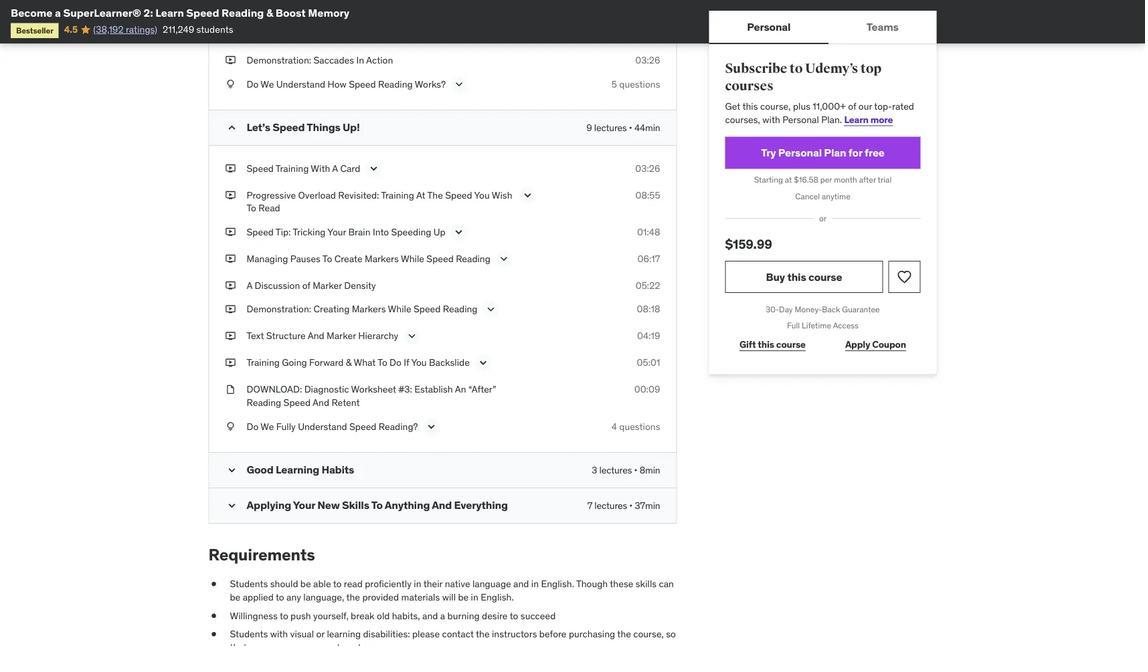 Task type: describe. For each thing, give the bounding box(es) containing it.
1 horizontal spatial in
[[471, 592, 478, 604]]

0 vertical spatial while
[[401, 253, 424, 265]]

08:18
[[637, 303, 660, 315]]

xsmall image for 01:48
[[225, 226, 236, 239]]

this for buy
[[787, 270, 806, 284]]

1 vertical spatial markers
[[352, 303, 386, 315]]

speed inside the progressive overload revisited: training at the speed you wish to read
[[445, 189, 472, 201]]

native
[[445, 578, 470, 590]]

you inside the progressive overload revisited: training at the speed you wish to read
[[474, 189, 490, 201]]

back
[[822, 304, 840, 315]]

speeding
[[391, 226, 431, 238]]

across
[[316, 0, 344, 13]]

2 vertical spatial training
[[247, 357, 280, 369]]

demonstration: saccades in action
[[247, 54, 393, 66]]

personal button
[[709, 11, 829, 43]]

please
[[412, 628, 440, 641]]

utmost
[[332, 642, 361, 647]]

211,249
[[163, 23, 194, 35]]

tricking
[[293, 226, 326, 238]]

xsmall image for 05:22
[[225, 279, 236, 292]]

0 vertical spatial training
[[276, 162, 309, 174]]

disabilities:
[[363, 628, 410, 641]]

udemy's
[[805, 61, 858, 77]]

reading inside "download: diagnostic worksheet #3: establish an "after" reading speed and retent"
[[247, 397, 281, 409]]

to down should
[[276, 592, 284, 604]]

day
[[779, 304, 793, 315]]

after
[[859, 175, 876, 185]]

and up forward
[[308, 330, 324, 342]]

discussion
[[255, 279, 300, 292]]

show lecture description image for managing pauses to create markers while speed reading
[[497, 252, 511, 266]]

• for up!
[[629, 121, 632, 133]]

2 horizontal spatial be
[[458, 592, 469, 604]]

show lecture description image for do we understand how speed reading works?
[[453, 78, 466, 91]]

our
[[859, 100, 872, 112]]

211,249 students
[[163, 23, 233, 35]]

04:19
[[637, 330, 660, 342]]

your
[[311, 642, 329, 647]]

action
[[366, 54, 393, 66]]

xsmall image for 05:01
[[225, 357, 236, 370]]

visual
[[290, 628, 314, 641]]

0 horizontal spatial be
[[230, 592, 241, 604]]

requirements
[[209, 545, 315, 565]]

read
[[344, 578, 363, 590]]

0 vertical spatial learn
[[155, 6, 184, 19]]

and left media
[[414, 0, 431, 13]]

backslide
[[429, 357, 470, 369]]

do we understand how speed reading works?
[[247, 78, 446, 90]]

anytime
[[822, 191, 851, 202]]

yourself,
[[313, 610, 349, 622]]

3
[[592, 464, 597, 476]]

teams button
[[829, 11, 937, 43]]

learn more
[[844, 113, 893, 125]]

do for do we understand how speed reading works?
[[247, 78, 259, 90]]

gift this course
[[740, 339, 806, 351]]

diagnostic
[[304, 384, 349, 396]]

an
[[455, 384, 466, 396]]

per
[[821, 175, 832, 185]]

buy this course
[[766, 270, 842, 284]]

1 vertical spatial &
[[346, 357, 352, 369]]

to right able
[[333, 578, 342, 590]]

card
[[340, 162, 360, 174]]

courses,
[[725, 113, 760, 125]]

do for do we fully understand speed reading?
[[247, 421, 259, 433]]

personal inside button
[[747, 20, 791, 33]]

full
[[787, 321, 800, 331]]

subscribe to udemy's top courses
[[725, 61, 882, 94]]

the
[[427, 189, 443, 201]]

memory
[[308, 6, 350, 19]]

5
[[612, 78, 617, 90]]

this for get
[[743, 100, 758, 112]]

in
[[356, 54, 364, 66]]

demonstration: for demonstration: saccades in action
[[247, 54, 311, 66]]

overload
[[298, 189, 336, 201]]

to left "create"
[[323, 253, 332, 265]]

00:09
[[634, 384, 660, 396]]

small image for applying
[[225, 499, 239, 513]]

try
[[761, 146, 776, 160]]

show lecture description image for text structure and marker hierarchy
[[405, 330, 419, 343]]

should
[[270, 578, 298, 590]]

going
[[282, 357, 307, 369]]

top-
[[874, 100, 892, 112]]

read
[[259, 202, 280, 214]]

the inside students should be able to read proficiently in their native language and in english. though these skills can be applied to any language, the provided materials will be in english.
[[346, 592, 360, 604]]

11,000+
[[813, 100, 846, 112]]

for
[[849, 146, 863, 160]]

willingness
[[230, 610, 278, 622]]

media
[[433, 0, 459, 13]]

of inside get this course, plus 11,000+ of our top-rated courses, with personal plan.
[[848, 100, 856, 112]]

with inside get this course, plus 11,000+ of our top-rated courses, with personal plan.
[[763, 113, 780, 125]]

speed up backslide
[[414, 303, 441, 315]]

show lecture description image for demonstration: creating markers while speed reading
[[484, 303, 498, 316]]

at
[[785, 175, 792, 185]]

applying your new skills to anything and everything
[[247, 499, 508, 512]]

try personal plan for free link
[[725, 137, 921, 169]]

course, inside students with visual or learning disabilities: please contact the instructors before purchasing the course, so that we can ensure your utmost success.
[[633, 628, 664, 641]]

1 horizontal spatial a
[[440, 610, 445, 622]]

37min
[[635, 500, 660, 512]]

training inside the progressive overload revisited: training at the speed you wish to read
[[381, 189, 414, 201]]

and inside "download: diagnostic worksheet #3: establish an "after" reading speed and retent"
[[313, 397, 329, 409]]

with
[[311, 162, 330, 174]]

become a superlearner® 2: learn speed reading & boost memory
[[11, 6, 350, 19]]

xsmall image for 08:55
[[225, 189, 236, 202]]

to left the push
[[280, 610, 288, 622]]

let's speed things up!
[[247, 120, 360, 134]]

4 questions
[[612, 421, 660, 433]]

text structure and marker hierarchy
[[247, 330, 398, 342]]

show lecture description image for speed training with a card
[[367, 162, 380, 175]]

works?
[[415, 78, 446, 90]]

skills
[[636, 578, 657, 590]]

1 horizontal spatial learn
[[844, 113, 869, 125]]

at
[[416, 189, 425, 201]]

brain
[[348, 226, 371, 238]]

pauses
[[290, 253, 321, 265]]

1 vertical spatial you
[[411, 357, 427, 369]]

speed inside "download: diagnostic worksheet #3: establish an "after" reading speed and retent"
[[284, 397, 311, 409]]

wish
[[492, 189, 512, 201]]

0 vertical spatial a
[[55, 6, 61, 19]]

up
[[434, 226, 446, 238]]

students should be able to read proficiently in their native language and in english. though these skills can be applied to any language, the provided materials will be in english.
[[230, 578, 674, 604]]

show lecture description image for progressive overload revisited: training at the speed you wish to read
[[521, 189, 535, 202]]

0 horizontal spatial in
[[414, 578, 421, 590]]

xsmall image for 08:18
[[225, 303, 236, 316]]

provided
[[362, 592, 399, 604]]

plus
[[793, 100, 811, 112]]

revisited:
[[338, 189, 379, 201]]

their
[[423, 578, 443, 590]]

questions for 5 questions
[[619, 78, 660, 90]]

push
[[291, 610, 311, 622]]

to right "what"
[[378, 357, 387, 369]]

1 vertical spatial understand
[[298, 421, 347, 433]]

establish
[[414, 384, 453, 396]]

0 vertical spatial understand
[[276, 78, 325, 90]]

proficiently
[[365, 578, 412, 590]]

1 vertical spatial a
[[247, 279, 252, 292]]

marker for density
[[313, 279, 342, 292]]

1 vertical spatial lectures
[[599, 464, 632, 476]]

speed down the up
[[427, 253, 454, 265]]

starting
[[754, 175, 783, 185]]

course, inside get this course, plus 11,000+ of our top-rated courses, with personal plan.
[[760, 100, 791, 112]]

up!
[[343, 120, 360, 134]]

1 horizontal spatial be
[[300, 578, 311, 590]]

apply
[[845, 339, 870, 351]]

01:48
[[637, 226, 660, 238]]

language
[[473, 578, 511, 590]]

or inside students with visual or learning disabilities: please contact the instructors before purchasing the course, so that we can ensure your utmost success.
[[316, 628, 325, 641]]

saccades for in
[[314, 54, 354, 66]]

with inside students with visual or learning disabilities: please contact the instructors before purchasing the course, so that we can ensure your utmost success.
[[270, 628, 288, 641]]

1 vertical spatial •
[[634, 464, 638, 476]]

do we fully understand speed reading?
[[247, 421, 418, 433]]



Task type: locate. For each thing, give the bounding box(es) containing it.
30-day money-back guarantee full lifetime access
[[766, 304, 880, 331]]

xsmall image
[[225, 27, 236, 40], [225, 54, 236, 67], [225, 189, 236, 202], [225, 226, 236, 239], [225, 252, 236, 265], [225, 279, 236, 292], [225, 303, 236, 316], [225, 357, 236, 370], [209, 610, 219, 623]]

1 vertical spatial or
[[316, 628, 325, 641]]

2 horizontal spatial the
[[617, 628, 631, 641]]

1 horizontal spatial &
[[346, 357, 352, 369]]

success.
[[364, 642, 399, 647]]

0 vertical spatial or
[[819, 213, 827, 224]]

english. down language
[[481, 592, 514, 604]]

ensure
[[281, 642, 309, 647]]

1 vertical spatial personal
[[783, 113, 819, 125]]

4.5
[[64, 23, 78, 35]]

be left applied
[[230, 592, 241, 604]]

your left new
[[293, 499, 315, 512]]

plan
[[824, 146, 846, 160]]

03:26 up 08:55
[[635, 162, 660, 174]]

1 vertical spatial training
[[381, 189, 414, 201]]

speed left tip: in the top of the page
[[247, 226, 274, 238]]

you left "wish"
[[474, 189, 490, 201]]

if
[[404, 357, 409, 369]]

rated
[[892, 100, 914, 112]]

1 small image from the top
[[225, 121, 239, 134]]

small image down small image
[[225, 499, 239, 513]]

and down diagnostic at left
[[313, 397, 329, 409]]

0 vertical spatial english.
[[541, 578, 574, 590]]

0 vertical spatial your
[[328, 226, 346, 238]]

bestseller
[[16, 25, 53, 35]]

we for fully
[[261, 421, 274, 433]]

we up the let's
[[261, 78, 274, 90]]

0 horizontal spatial a
[[247, 279, 252, 292]]

0 horizontal spatial course,
[[633, 628, 664, 641]]

trial
[[878, 175, 892, 185]]

0 horizontal spatial you
[[411, 357, 427, 369]]

buy
[[766, 270, 785, 284]]

structure
[[266, 330, 306, 342]]

course, left so
[[633, 628, 664, 641]]

do
[[247, 78, 259, 90], [390, 357, 402, 369], [247, 421, 259, 433]]

wishlist image
[[897, 269, 913, 285]]

0 vertical spatial this
[[743, 100, 758, 112]]

show lecture description image
[[367, 162, 380, 175], [452, 226, 466, 239], [497, 252, 511, 266], [484, 303, 498, 316], [477, 357, 490, 370], [425, 420, 438, 434]]

0 horizontal spatial show lecture description image
[[405, 330, 419, 343]]

money-
[[795, 304, 822, 315]]

0 vertical spatial course,
[[760, 100, 791, 112]]

05:22
[[636, 279, 660, 292]]

be down the native
[[458, 592, 469, 604]]

2 03:26 from the top
[[635, 162, 660, 174]]

06:17
[[638, 253, 660, 265]]

reading?
[[379, 421, 418, 433]]

1 vertical spatial can
[[263, 642, 278, 647]]

this for gift
[[758, 339, 774, 351]]

course inside buy this course button
[[809, 270, 842, 284]]

1 vertical spatial course
[[776, 339, 806, 351]]

30-
[[766, 304, 779, 315]]

download:
[[247, 384, 302, 396]]

and right language
[[513, 578, 529, 590]]

cancel
[[795, 191, 820, 202]]

03:26 up 5 questions
[[635, 54, 660, 66]]

students up 'we'
[[230, 628, 268, 641]]

old
[[377, 610, 390, 622]]

0 horizontal spatial and
[[422, 610, 438, 622]]

willingness to push yourself, break old habits, and a burning desire to succeed
[[230, 610, 556, 622]]

• left 44min
[[629, 121, 632, 133]]

0 vertical spatial course
[[809, 270, 842, 284]]

1 vertical spatial this
[[787, 270, 806, 284]]

0 vertical spatial &
[[266, 6, 273, 19]]

in up materials
[[414, 578, 421, 590]]

0 horizontal spatial a
[[55, 6, 61, 19]]

2 we from the top
[[261, 421, 274, 433]]

personal down the plus
[[783, 113, 819, 125]]

do up the let's
[[247, 78, 259, 90]]

2 small image from the top
[[225, 499, 239, 513]]

small image left the let's
[[225, 121, 239, 134]]

saccades right 'using'
[[273, 0, 314, 13]]

0 vertical spatial with
[[763, 113, 780, 125]]

1 students from the top
[[230, 578, 268, 590]]

can inside students with visual or learning disabilities: please contact the instructors before purchasing the course, so that we can ensure your utmost success.
[[263, 642, 278, 647]]

language,
[[303, 592, 344, 604]]

saccades up how at the left of the page
[[314, 54, 354, 66]]

students inside students should be able to read proficiently in their native language and in english. though these skills can be applied to any language, the provided materials will be in english.
[[230, 578, 268, 590]]

1 horizontal spatial a
[[332, 162, 338, 174]]

xsmall image for 03:26
[[225, 54, 236, 67]]

1 vertical spatial small image
[[225, 499, 239, 513]]

0 vertical spatial demonstration:
[[247, 54, 311, 66]]

course inside the gift this course link
[[776, 339, 806, 351]]

a right with
[[332, 162, 338, 174]]

this inside button
[[787, 270, 806, 284]]

you right if
[[411, 357, 427, 369]]

be left able
[[300, 578, 311, 590]]

questions right 5
[[619, 78, 660, 90]]

gift
[[740, 339, 756, 351]]

show lecture description image for training going forward & what to do if you backslide
[[477, 357, 490, 370]]

good
[[247, 463, 274, 477]]

0 horizontal spatial can
[[263, 642, 278, 647]]

lectures right the 7
[[595, 500, 627, 512]]

students up applied
[[230, 578, 268, 590]]

0 vertical spatial lectures
[[594, 121, 627, 133]]

learn down our
[[844, 113, 869, 125]]

the down desire
[[476, 628, 490, 641]]

show lecture description image for speed tip: tricking your brain into speeding up
[[452, 226, 466, 239]]

to inside the subscribe to udemy's top courses
[[790, 61, 803, 77]]

demonstration: down 'boost'
[[247, 54, 311, 66]]

0 horizontal spatial with
[[270, 628, 288, 641]]

of
[[848, 100, 856, 112], [302, 279, 310, 292]]

2 demonstration: from the top
[[247, 303, 311, 315]]

1 horizontal spatial english.
[[541, 578, 574, 590]]

• left 8min
[[634, 464, 638, 476]]

1 vertical spatial and
[[422, 610, 438, 622]]

1 horizontal spatial of
[[848, 100, 856, 112]]

2 vertical spatial •
[[629, 500, 633, 512]]

xsmall image
[[225, 0, 236, 13], [225, 78, 236, 91], [225, 162, 236, 175], [225, 330, 236, 343], [225, 383, 236, 396], [225, 420, 236, 433], [209, 578, 219, 591], [209, 628, 219, 641]]

0 vertical spatial markers
[[365, 253, 399, 265]]

speed up progressive
[[247, 162, 274, 174]]

while up hierarchy in the left bottom of the page
[[388, 303, 411, 315]]

students for students with visual or learning disabilities: please contact the instructors before purchasing the course, so that we can ensure your utmost success.
[[230, 628, 268, 641]]

small image
[[225, 121, 239, 134], [225, 499, 239, 513]]

to up instructors
[[510, 610, 518, 622]]

break
[[351, 610, 375, 622]]

can for skills
[[659, 578, 674, 590]]

speed right the let's
[[273, 120, 305, 134]]

05:01
[[637, 357, 660, 369]]

can inside students should be able to read proficiently in their native language and in english. though these skills can be applied to any language, the provided materials will be in english.
[[659, 578, 674, 590]]

in up burning
[[471, 592, 478, 604]]

course down full
[[776, 339, 806, 351]]

1 vertical spatial students
[[230, 628, 268, 641]]

buy this course button
[[725, 261, 883, 293]]

0 horizontal spatial &
[[266, 6, 273, 19]]

everything
[[454, 499, 508, 512]]

a left discussion
[[247, 279, 252, 292]]

2 vertical spatial do
[[247, 421, 259, 433]]

contact
[[442, 628, 474, 641]]

anything
[[385, 499, 430, 512]]

training left at
[[381, 189, 414, 201]]

0 vertical spatial you
[[474, 189, 490, 201]]

2 vertical spatial show lecture description image
[[405, 330, 419, 343]]

progressive overload revisited: training at the speed you wish to read
[[247, 189, 512, 214]]

english.
[[541, 578, 574, 590], [481, 592, 514, 604]]

1 vertical spatial while
[[388, 303, 411, 315]]

with up ensure
[[270, 628, 288, 641]]

and right anything
[[432, 499, 452, 512]]

show lecture description image right "wish"
[[521, 189, 535, 202]]

students inside students with visual or learning disabilities: please contact the instructors before purchasing the course, so that we can ensure your utmost success.
[[230, 628, 268, 641]]

1 horizontal spatial or
[[819, 213, 827, 224]]

& left 'boost'
[[266, 6, 273, 19]]

3 lectures • 8min
[[592, 464, 660, 476]]

while down speeding
[[401, 253, 424, 265]]

1 03:26 from the top
[[635, 54, 660, 66]]

or down anytime
[[819, 213, 827, 224]]

apply coupon
[[845, 339, 906, 351]]

2 questions from the top
[[619, 421, 660, 433]]

2 vertical spatial personal
[[778, 146, 822, 160]]

with right courses, at the top right
[[763, 113, 780, 125]]

your left brain
[[328, 226, 346, 238]]

0 vertical spatial small image
[[225, 121, 239, 134]]

to inside the progressive overload revisited: training at the speed you wish to read
[[247, 202, 256, 214]]

this right buy
[[787, 270, 806, 284]]

1 vertical spatial of
[[302, 279, 310, 292]]

1 horizontal spatial show lecture description image
[[453, 78, 466, 91]]

0 vertical spatial a
[[332, 162, 338, 174]]

small image for let's
[[225, 121, 239, 134]]

top
[[861, 61, 882, 77]]

1 vertical spatial saccades
[[314, 54, 354, 66]]

1 vertical spatial show lecture description image
[[521, 189, 535, 202]]

2 students from the top
[[230, 628, 268, 641]]

show lecture description image right works? on the left of the page
[[453, 78, 466, 91]]

ratings)
[[126, 23, 157, 35]]

lectures for skills
[[595, 500, 627, 512]]

1 vertical spatial marker
[[327, 330, 356, 342]]

marker up creating
[[313, 279, 342, 292]]

1 vertical spatial your
[[293, 499, 315, 512]]

1 horizontal spatial you
[[474, 189, 490, 201]]

the
[[346, 592, 360, 604], [476, 628, 490, 641], [617, 628, 631, 641]]

2 vertical spatial this
[[758, 339, 774, 351]]

this right gift
[[758, 339, 774, 351]]

to left "udemy's"
[[790, 61, 803, 77]]

before
[[539, 628, 567, 641]]

demonstration: creating markers while speed reading
[[247, 303, 478, 315]]

0 horizontal spatial learn
[[155, 6, 184, 19]]

2 horizontal spatial show lecture description image
[[521, 189, 535, 202]]

learn more link
[[844, 113, 893, 125]]

courses
[[725, 78, 774, 94]]

or
[[819, 213, 827, 224], [316, 628, 325, 641]]

learning
[[327, 628, 361, 641]]

0 horizontal spatial your
[[293, 499, 315, 512]]

course for gift this course
[[776, 339, 806, 351]]

worksheet
[[351, 384, 396, 396]]

tab list
[[709, 11, 937, 44]]

•
[[629, 121, 632, 133], [634, 464, 638, 476], [629, 500, 633, 512]]

• left 37min
[[629, 500, 633, 512]]

we left fully
[[261, 421, 274, 433]]

to left read
[[247, 202, 256, 214]]

small image
[[225, 464, 239, 477]]

1 vertical spatial course,
[[633, 628, 664, 641]]

progressive
[[247, 189, 296, 201]]

1 vertical spatial learn
[[844, 113, 869, 125]]

show lecture description image
[[453, 78, 466, 91], [521, 189, 535, 202], [405, 330, 419, 343]]

of down pauses
[[302, 279, 310, 292]]

can for we
[[263, 642, 278, 647]]

marker down creating
[[327, 330, 356, 342]]

personal up subscribe
[[747, 20, 791, 33]]

xsmall image for 06:17
[[225, 252, 236, 265]]

this inside get this course, plus 11,000+ of our top-rated courses, with personal plan.
[[743, 100, 758, 112]]

0 horizontal spatial or
[[316, 628, 325, 641]]

1 horizontal spatial your
[[328, 226, 346, 238]]

lectures right '3'
[[599, 464, 632, 476]]

show lecture description image up if
[[405, 330, 419, 343]]

coupon
[[872, 339, 906, 351]]

or up the your
[[316, 628, 325, 641]]

course for buy this course
[[809, 270, 842, 284]]

0 vertical spatial personal
[[747, 20, 791, 33]]

1 vertical spatial questions
[[619, 421, 660, 433]]

1 horizontal spatial with
[[763, 113, 780, 125]]

skills
[[342, 499, 369, 512]]

marker for hierarchy
[[327, 330, 356, 342]]

habits,
[[392, 610, 420, 622]]

the right "purchasing"
[[617, 628, 631, 641]]

questions
[[619, 78, 660, 90], [619, 421, 660, 433]]

2 vertical spatial lectures
[[595, 500, 627, 512]]

1 demonstration: from the top
[[247, 54, 311, 66]]

markers down "density"
[[352, 303, 386, 315]]

demonstration: for demonstration: creating markers while speed reading
[[247, 303, 311, 315]]

students with visual or learning disabilities: please contact the instructors before purchasing the course, so that we can ensure your utmost success.
[[230, 628, 676, 647]]

0 vertical spatial students
[[230, 578, 268, 590]]

markers down the into
[[365, 253, 399, 265]]

speed down the "download:"
[[284, 397, 311, 409]]

the down read
[[346, 592, 360, 604]]

markers
[[365, 253, 399, 265], [352, 303, 386, 315]]

0 vertical spatial show lecture description image
[[453, 78, 466, 91]]

0 vertical spatial can
[[659, 578, 674, 590]]

lectures for up!
[[594, 121, 627, 133]]

speed up the 211,249 students
[[186, 6, 219, 19]]

to
[[247, 202, 256, 214], [323, 253, 332, 265], [378, 357, 387, 369], [371, 499, 383, 512]]

demonstration: down discussion
[[247, 303, 311, 315]]

0 horizontal spatial of
[[302, 279, 310, 292]]

0 vertical spatial 03:26
[[635, 54, 660, 66]]

let's
[[247, 120, 270, 134]]

2 horizontal spatial in
[[531, 578, 539, 590]]

• for skills
[[629, 500, 633, 512]]

0 vertical spatial marker
[[313, 279, 342, 292]]

personal inside get this course, plus 11,000+ of our top-rated courses, with personal plan.
[[783, 113, 819, 125]]

7 lectures • 37min
[[588, 500, 660, 512]]

questions for 4 questions
[[619, 421, 660, 433]]

1 vertical spatial do
[[390, 357, 402, 369]]

this up courses, at the top right
[[743, 100, 758, 112]]

hierarchy
[[358, 330, 398, 342]]

a
[[55, 6, 61, 19], [440, 610, 445, 622]]

students for students should be able to read proficiently in their native language and in english. though these skills can be applied to any language, the provided materials will be in english.
[[230, 578, 268, 590]]

do left if
[[390, 357, 402, 369]]

a right become
[[55, 6, 61, 19]]

08:55
[[636, 189, 660, 201]]

0 horizontal spatial english.
[[481, 592, 514, 604]]

questions right 4
[[619, 421, 660, 433]]

and up 'please'
[[422, 610, 438, 622]]

speed tip: tricking your brain into speeding up
[[247, 226, 446, 238]]

tab list containing personal
[[709, 11, 937, 44]]

1 vertical spatial a
[[440, 610, 445, 622]]

(38,192 ratings)
[[93, 23, 157, 35]]

a down will
[[440, 610, 445, 622]]

1 vertical spatial with
[[270, 628, 288, 641]]

1 horizontal spatial and
[[513, 578, 529, 590]]

and inside students should be able to read proficiently in their native language and in english. though these skills can be applied to any language, the provided materials will be in english.
[[513, 578, 529, 590]]

purchasing
[[569, 628, 615, 641]]

things
[[307, 120, 341, 134]]

saccades for across
[[273, 0, 314, 13]]

training down text
[[247, 357, 280, 369]]

course, left the plus
[[760, 100, 791, 112]]

understand down demonstration: saccades in action
[[276, 78, 325, 90]]

can right skills
[[659, 578, 674, 590]]

#3:
[[399, 384, 412, 396]]

of left our
[[848, 100, 856, 112]]

speed down the in
[[349, 78, 376, 90]]

speed
[[186, 6, 219, 19], [349, 78, 376, 90], [273, 120, 305, 134], [247, 162, 274, 174], [445, 189, 472, 201], [247, 226, 274, 238], [427, 253, 454, 265], [414, 303, 441, 315], [284, 397, 311, 409], [349, 421, 377, 433]]

and
[[414, 0, 431, 13], [308, 330, 324, 342], [313, 397, 329, 409], [432, 499, 452, 512]]

english. left the though
[[541, 578, 574, 590]]

lectures right 9
[[594, 121, 627, 133]]

in up succeed
[[531, 578, 539, 590]]

understand
[[276, 78, 325, 90], [298, 421, 347, 433]]

understand down "retent" at bottom
[[298, 421, 347, 433]]

1 vertical spatial english.
[[481, 592, 514, 604]]

show lecture description image for do we fully understand speed reading?
[[425, 420, 438, 434]]

access
[[833, 321, 859, 331]]

do left fully
[[247, 421, 259, 433]]

text
[[247, 330, 264, 342]]

though
[[576, 578, 608, 590]]

speed down "retent" at bottom
[[349, 421, 377, 433]]

& left "what"
[[346, 357, 352, 369]]

1 vertical spatial we
[[261, 421, 274, 433]]

0 vertical spatial •
[[629, 121, 632, 133]]

speed right the the on the top left of page
[[445, 189, 472, 201]]

training left with
[[276, 162, 309, 174]]

to right skills
[[371, 499, 383, 512]]

1 questions from the top
[[619, 78, 660, 90]]

can right 'we'
[[263, 642, 278, 647]]

0 vertical spatial of
[[848, 100, 856, 112]]

we for understand
[[261, 78, 274, 90]]

0 vertical spatial do
[[247, 78, 259, 90]]

0 horizontal spatial course
[[776, 339, 806, 351]]

1 horizontal spatial the
[[476, 628, 490, 641]]

1 vertical spatial 03:26
[[635, 162, 660, 174]]

1 we from the top
[[261, 78, 274, 90]]

learn up '211,249'
[[155, 6, 184, 19]]

marker
[[313, 279, 342, 292], [327, 330, 356, 342]]

0 vertical spatial we
[[261, 78, 274, 90]]

these
[[610, 578, 634, 590]]

1 horizontal spatial can
[[659, 578, 674, 590]]



Task type: vqa. For each thing, say whether or not it's contained in the screenshot.
COURSE
yes



